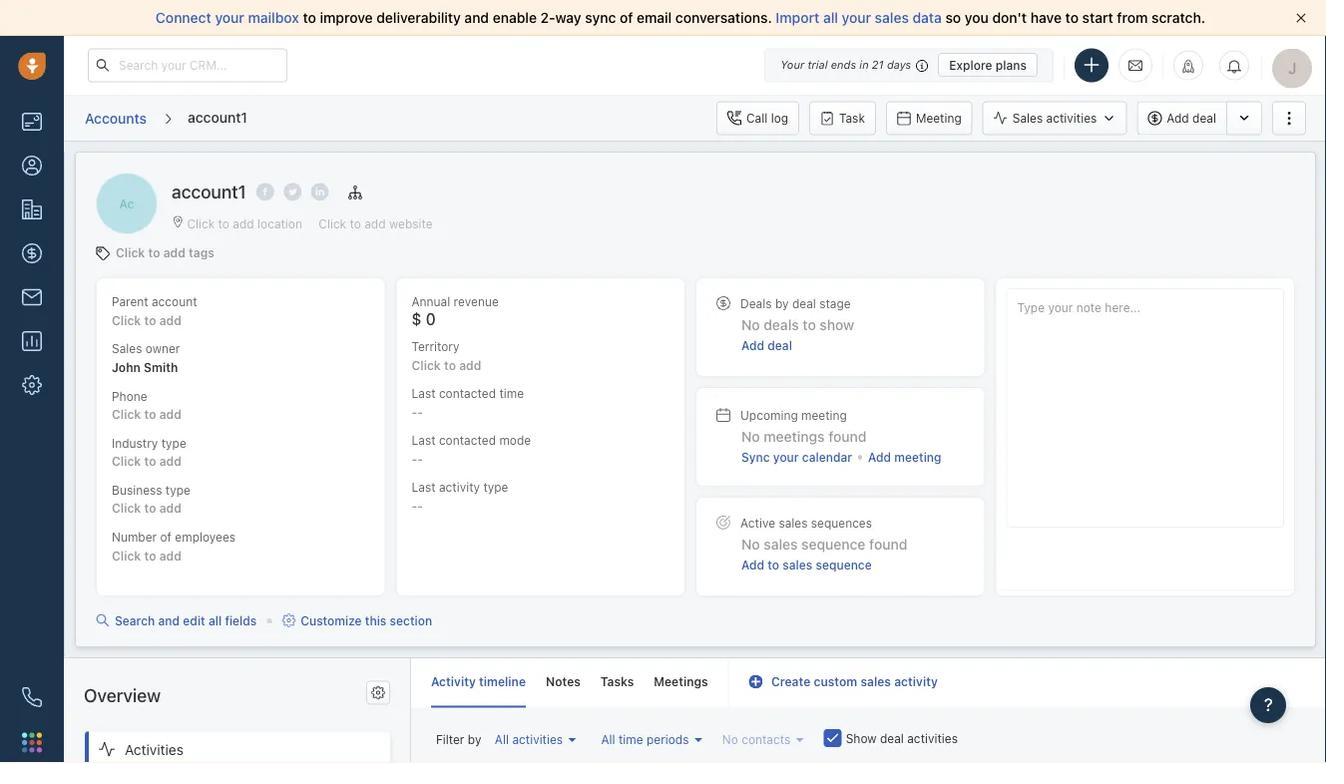 Task type: describe. For each thing, give the bounding box(es) containing it.
last contacted time --
[[412, 387, 524, 419]]

contacts
[[742, 733, 791, 747]]

explore plans
[[950, 58, 1027, 72]]

meetings
[[764, 428, 825, 444]]

of inside number of employees click to add
[[160, 530, 172, 544]]

$
[[412, 310, 422, 329]]

accounts
[[85, 110, 147, 126]]

no for no meetings found
[[742, 428, 760, 444]]

you
[[965, 9, 989, 26]]

search and edit all fields link
[[96, 612, 257, 630]]

last contacted mode --
[[412, 434, 531, 466]]

activity inside 'last activity type --'
[[439, 481, 480, 495]]

click inside number of employees click to add
[[112, 549, 141, 563]]

sync
[[742, 450, 770, 464]]

to left location
[[218, 217, 230, 231]]

log
[[771, 111, 789, 125]]

email
[[637, 9, 672, 26]]

to inside "phone click to add"
[[144, 408, 156, 422]]

call log button
[[717, 101, 800, 135]]

0 horizontal spatial found
[[829, 428, 867, 444]]

freshworks switcher image
[[22, 733, 42, 753]]

to right mailbox
[[303, 9, 316, 26]]

click to add website
[[319, 217, 433, 231]]

employees
[[175, 530, 236, 544]]

time inside 'button'
[[619, 733, 644, 747]]

show
[[820, 317, 855, 333]]

last activity type --
[[412, 481, 509, 513]]

send email image
[[1129, 57, 1143, 74]]

overview
[[84, 685, 161, 706]]

customize
[[301, 614, 362, 628]]

have
[[1031, 9, 1062, 26]]

parent
[[112, 295, 148, 309]]

show deal activities
[[846, 732, 958, 746]]

task
[[840, 111, 865, 125]]

to left tags
[[148, 246, 160, 260]]

industry type click to add
[[112, 436, 186, 469]]

territory
[[412, 340, 460, 354]]

connect
[[156, 9, 211, 26]]

sales owner john smith
[[112, 342, 180, 375]]

1 vertical spatial all
[[209, 614, 222, 628]]

deals
[[741, 297, 772, 311]]

click inside the parent account click to add
[[112, 314, 141, 328]]

2-
[[541, 9, 556, 26]]

mode
[[500, 434, 531, 448]]

active sales sequences
[[741, 516, 873, 530]]

your
[[781, 58, 805, 71]]

click inside "phone click to add"
[[112, 408, 141, 422]]

click inside industry type click to add
[[112, 455, 141, 469]]

last for last activity type
[[412, 481, 436, 495]]

to inside no deals to show add deal
[[803, 317, 816, 333]]

improve
[[320, 9, 373, 26]]

click to add tags
[[116, 246, 215, 260]]

0 vertical spatial and
[[465, 9, 489, 26]]

type for business type click to add
[[166, 483, 191, 497]]

type inside 'last activity type --'
[[484, 481, 509, 495]]

ac button
[[96, 173, 158, 235]]

linkedin circled image
[[311, 181, 329, 203]]

to inside the parent account click to add
[[144, 314, 156, 328]]

no for no sales sequence found add to sales sequence
[[742, 536, 760, 553]]

days
[[887, 58, 912, 71]]

search and edit all fields
[[115, 614, 257, 628]]

to inside business type click to add
[[144, 502, 156, 516]]

contacted for mode
[[439, 434, 496, 448]]

click inside business type click to add
[[112, 502, 141, 516]]

upcoming
[[741, 408, 798, 422]]

location
[[258, 217, 302, 231]]

in
[[860, 58, 869, 71]]

your trial ends in 21 days
[[781, 58, 912, 71]]

your for calendar
[[774, 450, 799, 464]]

click inside 'territory click to add'
[[412, 358, 441, 372]]

twitter circled image
[[284, 181, 302, 203]]

customize this section
[[301, 614, 432, 628]]

activity
[[431, 675, 476, 689]]

sync your calendar link
[[742, 448, 853, 466]]

sales right custom
[[861, 675, 891, 689]]

deal inside button
[[1193, 111, 1217, 125]]

close image
[[1297, 13, 1307, 23]]

start
[[1083, 9, 1114, 26]]

all time periods
[[601, 733, 689, 747]]

periods
[[647, 733, 689, 747]]

website
[[389, 217, 433, 231]]

business type click to add
[[112, 483, 191, 516]]

your for mailbox
[[215, 9, 244, 26]]

don't
[[993, 9, 1027, 26]]

type for industry type click to add
[[161, 436, 186, 450]]

no deals to show add deal
[[742, 317, 855, 353]]

add inside number of employees click to add
[[159, 549, 182, 563]]

trial
[[808, 58, 828, 71]]

number of employees click to add
[[112, 530, 236, 563]]

to left website
[[350, 217, 361, 231]]

section
[[390, 614, 432, 628]]

calendar
[[803, 450, 853, 464]]

annual revenue $ 0
[[412, 295, 499, 329]]

mng settings image
[[371, 686, 385, 700]]

phone click to add
[[112, 389, 182, 422]]

add right calendar
[[869, 450, 892, 464]]

activity timeline
[[431, 675, 526, 689]]

add inside "phone click to add"
[[159, 408, 182, 422]]

add to sales sequence link
[[742, 557, 872, 576]]

search
[[115, 614, 155, 628]]

add inside no deals to show add deal
[[742, 339, 765, 353]]

0
[[426, 310, 436, 329]]

1 vertical spatial sequence
[[816, 558, 872, 572]]

sales down the active
[[764, 536, 798, 553]]

add inside industry type click to add
[[159, 455, 182, 469]]

phone
[[112, 389, 147, 403]]

deal inside no deals to show add deal
[[768, 339, 793, 353]]

no contacts button
[[718, 727, 809, 752]]

filter by
[[436, 733, 482, 747]]

annual
[[412, 295, 450, 309]]

active
[[741, 516, 776, 530]]

revenue
[[454, 295, 499, 309]]

import
[[776, 9, 820, 26]]

sync
[[585, 9, 616, 26]]

phone image
[[22, 688, 42, 708]]

by for filter
[[468, 733, 482, 747]]

deal right the show
[[880, 732, 904, 746]]

add left website
[[365, 217, 386, 231]]



Task type: vqa. For each thing, say whether or not it's contained in the screenshot.


Task type: locate. For each thing, give the bounding box(es) containing it.
this
[[365, 614, 387, 628]]

1 all from the left
[[495, 733, 509, 747]]

contacted down 'territory click to add'
[[439, 387, 496, 401]]

sales left data
[[875, 9, 909, 26]]

last down last contacted time --
[[412, 434, 436, 448]]

add down the active
[[742, 558, 765, 572]]

meeting for add meeting
[[895, 450, 942, 464]]

notes
[[546, 675, 581, 689]]

all right filter by
[[495, 733, 509, 747]]

1 last from the top
[[412, 387, 436, 401]]

click to add location
[[187, 217, 302, 231]]

deal down deals
[[768, 339, 793, 353]]

to down phone
[[144, 408, 156, 422]]

and left edit
[[158, 614, 180, 628]]

edit
[[183, 614, 205, 628]]

no inside button
[[723, 733, 739, 747]]

1 vertical spatial of
[[160, 530, 172, 544]]

upcoming meeting
[[741, 408, 847, 422]]

meetings
[[654, 675, 709, 689]]

1 horizontal spatial all
[[824, 9, 839, 26]]

time
[[500, 387, 524, 401], [619, 733, 644, 747]]

your down 'meetings'
[[774, 450, 799, 464]]

2 vertical spatial last
[[412, 481, 436, 495]]

time left the periods
[[619, 733, 644, 747]]

time up mode
[[500, 387, 524, 401]]

custom
[[814, 675, 858, 689]]

add inside the parent account click to add
[[159, 314, 182, 328]]

2 last from the top
[[412, 434, 436, 448]]

1 horizontal spatial found
[[870, 536, 908, 553]]

2 all from the left
[[601, 733, 616, 747]]

deal left the 'stage'
[[793, 297, 816, 311]]

all right edit
[[209, 614, 222, 628]]

found inside the no sales sequence found add to sales sequence
[[870, 536, 908, 553]]

and left enable
[[465, 9, 489, 26]]

all time periods button
[[596, 727, 708, 752]]

add up industry type click to add on the left of page
[[159, 408, 182, 422]]

to down territory
[[444, 358, 456, 372]]

no contacts
[[723, 733, 791, 747]]

sales right the active
[[779, 516, 808, 530]]

add inside button
[[1167, 111, 1190, 125]]

click down number
[[112, 549, 141, 563]]

phone element
[[12, 678, 52, 718]]

1 vertical spatial account1
[[172, 181, 246, 203]]

0 vertical spatial all
[[824, 9, 839, 26]]

2 horizontal spatial activities
[[1047, 111, 1097, 125]]

by up deals
[[776, 297, 789, 311]]

activities for all activities
[[513, 733, 563, 747]]

0 vertical spatial contacted
[[439, 387, 496, 401]]

sequence
[[802, 536, 866, 553], [816, 558, 872, 572]]

no meetings found
[[742, 428, 867, 444]]

last down last contacted mode --
[[412, 481, 436, 495]]

sales inside 'sales owner john smith'
[[112, 342, 142, 356]]

1 vertical spatial meeting
[[895, 450, 942, 464]]

0 horizontal spatial sales
[[112, 342, 142, 356]]

tasks
[[601, 675, 634, 689]]

sequences
[[811, 516, 873, 530]]

0 horizontal spatial and
[[158, 614, 180, 628]]

type down last contacted mode --
[[484, 481, 509, 495]]

1 vertical spatial time
[[619, 733, 644, 747]]

add down employees
[[159, 549, 182, 563]]

by right filter at the bottom left of the page
[[468, 733, 482, 747]]

no for no contacts
[[723, 733, 739, 747]]

to down parent
[[144, 314, 156, 328]]

contacted down last contacted time --
[[439, 434, 496, 448]]

no
[[742, 317, 760, 333], [742, 428, 760, 444], [742, 536, 760, 553], [723, 733, 739, 747]]

sales for sales activities
[[1013, 111, 1043, 125]]

click down industry
[[112, 455, 141, 469]]

2 horizontal spatial your
[[842, 9, 872, 26]]

account1 down search your crm... 'text field'
[[188, 109, 248, 125]]

and
[[465, 9, 489, 26], [158, 614, 180, 628]]

sales for sales owner john smith
[[112, 342, 142, 356]]

activities
[[1047, 111, 1097, 125], [908, 732, 958, 746], [513, 733, 563, 747]]

1 horizontal spatial meeting
[[895, 450, 942, 464]]

meeting right calendar
[[895, 450, 942, 464]]

deliverability
[[377, 9, 461, 26]]

21
[[872, 58, 884, 71]]

to down number
[[144, 549, 156, 563]]

create custom sales activity link
[[749, 675, 938, 689]]

meeting for upcoming meeting
[[802, 408, 847, 422]]

smith
[[144, 361, 178, 375]]

so
[[946, 9, 962, 26]]

time inside last contacted time --
[[500, 387, 524, 401]]

to down deals by deal stage
[[803, 317, 816, 333]]

all activities
[[495, 733, 563, 747]]

add inside business type click to add
[[159, 502, 182, 516]]

last inside last contacted mode --
[[412, 434, 436, 448]]

1 vertical spatial activity
[[895, 675, 938, 689]]

meeting up no meetings found
[[802, 408, 847, 422]]

1 vertical spatial and
[[158, 614, 180, 628]]

last for last contacted mode
[[412, 434, 436, 448]]

type right industry
[[161, 436, 186, 450]]

0 horizontal spatial activity
[[439, 481, 480, 495]]

no left contacts
[[723, 733, 739, 747]]

click down business
[[112, 502, 141, 516]]

sales up john
[[112, 342, 142, 356]]

add inside the no sales sequence found add to sales sequence
[[742, 558, 765, 572]]

add inside 'territory click to add'
[[459, 358, 482, 372]]

1 vertical spatial sales
[[112, 342, 142, 356]]

add up last contacted time --
[[459, 358, 482, 372]]

of right sync at the top of the page
[[620, 9, 633, 26]]

1 horizontal spatial sales
[[1013, 111, 1043, 125]]

0 vertical spatial account1
[[188, 109, 248, 125]]

0 horizontal spatial your
[[215, 9, 244, 26]]

3 last from the top
[[412, 481, 436, 495]]

all
[[824, 9, 839, 26], [209, 614, 222, 628]]

1 horizontal spatial your
[[774, 450, 799, 464]]

0 vertical spatial meeting
[[802, 408, 847, 422]]

last inside 'last activity type --'
[[412, 481, 436, 495]]

to down industry
[[144, 455, 156, 469]]

add left location
[[233, 217, 254, 231]]

click down territory
[[412, 358, 441, 372]]

number
[[112, 530, 157, 544]]

2 contacted from the top
[[439, 434, 496, 448]]

all for all activities
[[495, 733, 509, 747]]

0 horizontal spatial by
[[468, 733, 482, 747]]

to inside number of employees click to add
[[144, 549, 156, 563]]

Search your CRM... text field
[[88, 48, 288, 82]]

type right business
[[166, 483, 191, 497]]

create custom sales activity
[[772, 675, 938, 689]]

last inside last contacted time --
[[412, 387, 436, 401]]

business
[[112, 483, 162, 497]]

deal
[[1193, 111, 1217, 125], [793, 297, 816, 311], [768, 339, 793, 353], [880, 732, 904, 746]]

0 vertical spatial activity
[[439, 481, 480, 495]]

industry
[[112, 436, 158, 450]]

data
[[913, 9, 942, 26]]

1 horizontal spatial and
[[465, 9, 489, 26]]

all right 'import'
[[824, 9, 839, 26]]

to down the active
[[768, 558, 780, 572]]

add down account
[[159, 314, 182, 328]]

mailbox
[[248, 9, 299, 26]]

your up the in
[[842, 9, 872, 26]]

contacted inside last contacted mode --
[[439, 434, 496, 448]]

1 horizontal spatial of
[[620, 9, 633, 26]]

-
[[412, 405, 418, 419], [418, 405, 423, 419], [412, 452, 418, 466], [418, 452, 423, 466], [412, 499, 418, 513], [418, 499, 423, 513]]

your left mailbox
[[215, 9, 244, 26]]

meeting button
[[886, 101, 973, 135]]

parent account click to add
[[112, 295, 197, 328]]

0 horizontal spatial activities
[[513, 733, 563, 747]]

found down sequences
[[870, 536, 908, 553]]

by
[[776, 297, 789, 311], [468, 733, 482, 747]]

0 vertical spatial of
[[620, 9, 633, 26]]

account
[[152, 295, 197, 309]]

deal down what's new icon
[[1193, 111, 1217, 125]]

call log
[[747, 111, 789, 125]]

type
[[161, 436, 186, 450], [484, 481, 509, 495], [166, 483, 191, 497]]

conversations.
[[676, 9, 772, 26]]

0 vertical spatial sequence
[[802, 536, 866, 553]]

add deal button
[[1137, 101, 1227, 135]]

1 horizontal spatial time
[[619, 733, 644, 747]]

to left start
[[1066, 9, 1079, 26]]

type inside business type click to add
[[166, 483, 191, 497]]

type inside industry type click to add
[[161, 436, 186, 450]]

1 contacted from the top
[[439, 387, 496, 401]]

no inside the no sales sequence found add to sales sequence
[[742, 536, 760, 553]]

0 horizontal spatial all
[[495, 733, 509, 747]]

sales down plans
[[1013, 111, 1043, 125]]

all for all time periods
[[601, 733, 616, 747]]

to inside industry type click to add
[[144, 455, 156, 469]]

all inside 'button'
[[601, 733, 616, 747]]

click down ac button
[[116, 246, 145, 260]]

sales down active sales sequences
[[783, 558, 813, 572]]

ends
[[831, 58, 857, 71]]

way
[[556, 9, 582, 26]]

sync your calendar
[[742, 450, 853, 464]]

activity up "show deal activities"
[[895, 675, 938, 689]]

no down the active
[[742, 536, 760, 553]]

click down linkedin circled image at left
[[319, 217, 347, 231]]

0 vertical spatial found
[[829, 428, 867, 444]]

meeting
[[916, 111, 962, 125]]

plans
[[996, 58, 1027, 72]]

1 horizontal spatial activities
[[908, 732, 958, 746]]

0 horizontal spatial all
[[209, 614, 222, 628]]

add up number of employees click to add
[[159, 502, 182, 516]]

found up calendar
[[829, 428, 867, 444]]

scratch.
[[1152, 9, 1206, 26]]

1 vertical spatial by
[[468, 733, 482, 747]]

what's new image
[[1182, 59, 1196, 73]]

last down 'territory click to add'
[[412, 387, 436, 401]]

add left tags
[[163, 246, 186, 260]]

0 horizontal spatial meeting
[[802, 408, 847, 422]]

1 vertical spatial found
[[870, 536, 908, 553]]

connect your mailbox link
[[156, 9, 303, 26]]

1 horizontal spatial by
[[776, 297, 789, 311]]

account1
[[188, 109, 248, 125], [172, 181, 246, 203]]

1 vertical spatial last
[[412, 434, 436, 448]]

1 horizontal spatial activity
[[895, 675, 938, 689]]

no down deals
[[742, 317, 760, 333]]

add meeting link
[[869, 448, 942, 466]]

click down phone
[[112, 408, 141, 422]]

click down parent
[[112, 314, 141, 328]]

to inside the no sales sequence found add to sales sequence
[[768, 558, 780, 572]]

last for last contacted time
[[412, 387, 436, 401]]

import all your sales data link
[[776, 9, 946, 26]]

tags
[[189, 246, 215, 260]]

add deal link
[[742, 337, 793, 357]]

add down what's new icon
[[1167, 111, 1190, 125]]

no up sync
[[742, 428, 760, 444]]

and inside search and edit all fields link
[[158, 614, 180, 628]]

no inside no deals to show add deal
[[742, 317, 760, 333]]

deals
[[764, 317, 799, 333]]

sales
[[875, 9, 909, 26], [779, 516, 808, 530], [764, 536, 798, 553], [783, 558, 813, 572], [861, 675, 891, 689]]

john
[[112, 361, 141, 375]]

1 horizontal spatial all
[[601, 733, 616, 747]]

activities for sales activities
[[1047, 111, 1097, 125]]

add
[[233, 217, 254, 231], [365, 217, 386, 231], [163, 246, 186, 260], [159, 314, 182, 328], [459, 358, 482, 372], [159, 408, 182, 422], [159, 455, 182, 469], [159, 502, 182, 516], [159, 549, 182, 563]]

click up tags
[[187, 217, 215, 231]]

of right number
[[160, 530, 172, 544]]

add down deals
[[742, 339, 765, 353]]

meeting
[[802, 408, 847, 422], [895, 450, 942, 464]]

0 horizontal spatial of
[[160, 530, 172, 544]]

activity down last contacted mode --
[[439, 481, 480, 495]]

contacted inside last contacted time --
[[439, 387, 496, 401]]

account1 up click to add location
[[172, 181, 246, 203]]

add
[[1167, 111, 1190, 125], [742, 339, 765, 353], [869, 450, 892, 464], [742, 558, 765, 572]]

add up business type click to add
[[159, 455, 182, 469]]

show
[[846, 732, 877, 746]]

sales activities
[[1013, 111, 1097, 125]]

0 vertical spatial sales
[[1013, 111, 1043, 125]]

by for deals
[[776, 297, 789, 311]]

all down tasks
[[601, 733, 616, 747]]

no for no deals to show add deal
[[742, 317, 760, 333]]

to inside 'territory click to add'
[[444, 358, 456, 372]]

activities
[[125, 742, 184, 758]]

all
[[495, 733, 509, 747], [601, 733, 616, 747]]

owner
[[146, 342, 180, 356]]

sales activities button
[[983, 101, 1137, 135], [983, 101, 1127, 135]]

facebook circled image
[[256, 181, 274, 203]]

accounts link
[[84, 103, 148, 134]]

0 vertical spatial time
[[500, 387, 524, 401]]

to down business
[[144, 502, 156, 516]]

contacted for time
[[439, 387, 496, 401]]

fields
[[225, 614, 257, 628]]

0 horizontal spatial time
[[500, 387, 524, 401]]

create
[[772, 675, 811, 689]]

1 vertical spatial contacted
[[439, 434, 496, 448]]

0 vertical spatial last
[[412, 387, 436, 401]]

explore
[[950, 58, 993, 72]]

no sales sequence found add to sales sequence
[[742, 536, 908, 572]]

0 vertical spatial by
[[776, 297, 789, 311]]



